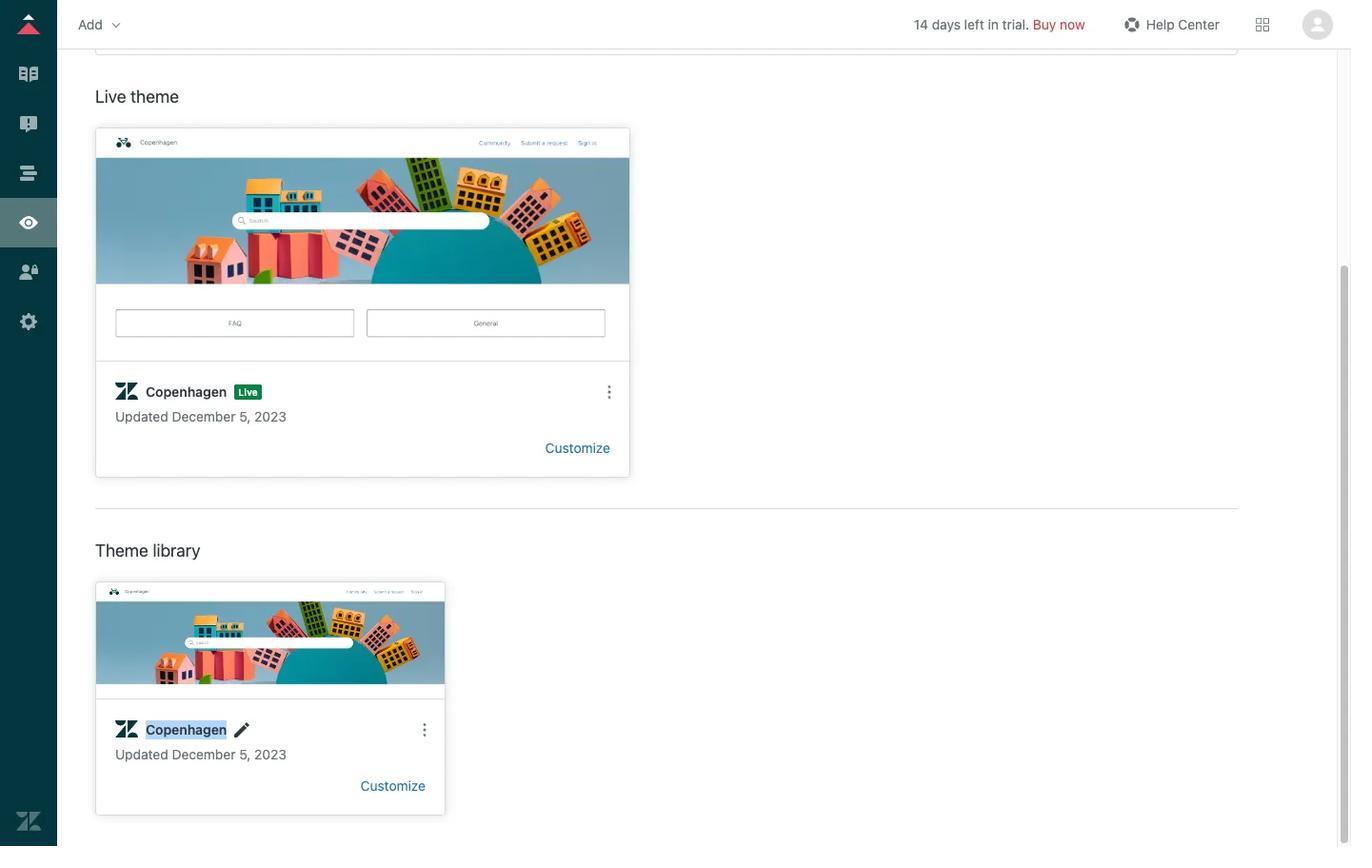 Task type: vqa. For each thing, say whether or not it's contained in the screenshot.
the bottommost December
yes



Task type: locate. For each thing, give the bounding box(es) containing it.
zendesk products image
[[1257, 18, 1270, 31]]

1 vertical spatial customize link
[[361, 778, 426, 795]]

0 vertical spatial 5,
[[239, 409, 251, 425]]

live
[[95, 87, 126, 107], [238, 387, 258, 398]]

0 horizontal spatial customize
[[361, 778, 426, 795]]

theme type image
[[115, 381, 138, 404], [115, 719, 138, 742]]

december for theme type icon for open theme context menu image's customize link
[[172, 409, 236, 425]]

1 horizontal spatial open theme context menu button
[[594, 377, 625, 408]]

1 vertical spatial customize
[[361, 778, 426, 795]]

None button
[[1300, 9, 1337, 40]]

2 theme type image from the top
[[115, 719, 138, 742]]

customize link
[[546, 440, 611, 456], [361, 778, 426, 795]]

0 vertical spatial 2023
[[254, 409, 287, 425]]

center
[[1179, 16, 1220, 32]]

0 vertical spatial customize
[[546, 440, 611, 456]]

0 vertical spatial updated
[[115, 409, 168, 425]]

customize link for open theme context menu icon
[[361, 778, 426, 795]]

1 vertical spatial december
[[172, 747, 236, 763]]

5, for open theme context menu icon's customize link
[[239, 747, 251, 763]]

0 vertical spatial customize link
[[546, 440, 611, 456]]

customize design image
[[16, 211, 41, 235]]

1 updated december 5, 2023 from the top
[[115, 409, 287, 425]]

New theme name text field
[[146, 721, 227, 740]]

1 vertical spatial updated december 5, 2023
[[115, 747, 287, 763]]

0 vertical spatial december
[[172, 409, 236, 425]]

customize link down open theme context menu icon
[[361, 778, 426, 795]]

open theme context menu button for open theme context menu icon's customize link
[[410, 715, 440, 746]]

customize down open theme context menu icon
[[361, 778, 426, 795]]

moderate content image
[[16, 111, 41, 136]]

2 december from the top
[[172, 747, 236, 763]]

now
[[1060, 16, 1086, 32]]

2 2023 from the top
[[254, 747, 287, 763]]

1 horizontal spatial customize
[[546, 440, 611, 456]]

1 theme type image from the top
[[115, 381, 138, 404]]

14
[[914, 16, 929, 32]]

1 vertical spatial live
[[238, 387, 258, 398]]

1 updated from the top
[[115, 409, 168, 425]]

1 december from the top
[[172, 409, 236, 425]]

2 updated from the top
[[115, 747, 168, 763]]

customize down open theme context menu image
[[546, 440, 611, 456]]

2 updated december 5, 2023 from the top
[[115, 747, 287, 763]]

0 vertical spatial updated december 5, 2023
[[115, 409, 287, 425]]

1 copenhagen from the top
[[146, 384, 227, 400]]

zendesk image
[[16, 810, 41, 835]]

1 2023 from the top
[[254, 409, 287, 425]]

0 horizontal spatial live
[[95, 87, 126, 107]]

0 vertical spatial open theme context menu button
[[594, 377, 625, 408]]

0 vertical spatial copenhagen
[[146, 384, 227, 400]]

1 horizontal spatial live
[[238, 387, 258, 398]]

0 vertical spatial theme type image
[[115, 381, 138, 404]]

december
[[172, 409, 236, 425], [172, 747, 236, 763]]

1 5, from the top
[[239, 409, 251, 425]]

1 vertical spatial theme type image
[[115, 719, 138, 742]]

0 vertical spatial live
[[95, 87, 126, 107]]

2023 for open theme context menu image's customize link
[[254, 409, 287, 425]]

1 vertical spatial updated
[[115, 747, 168, 763]]

Open theme context menu button
[[594, 377, 625, 408], [410, 715, 440, 746]]

0 horizontal spatial open theme context menu button
[[410, 715, 440, 746]]

updated december 5, 2023
[[115, 409, 287, 425], [115, 747, 287, 763]]

5,
[[239, 409, 251, 425], [239, 747, 251, 763]]

trial.
[[1003, 16, 1030, 32]]

customize link down open theme context menu image
[[546, 440, 611, 456]]

0 horizontal spatial customize link
[[361, 778, 426, 795]]

theme library
[[95, 541, 201, 561]]

manage articles image
[[16, 62, 41, 87]]

customize for open theme context menu icon's customize link
[[361, 778, 426, 795]]

1 vertical spatial 2023
[[254, 747, 287, 763]]

theme
[[95, 541, 148, 561]]

help center
[[1147, 16, 1220, 32]]

Add button
[[72, 10, 129, 39]]

2023
[[254, 409, 287, 425], [254, 747, 287, 763]]

updated december 5, 2023 for open theme context menu icon's customize link
[[115, 747, 287, 763]]

1 vertical spatial 5,
[[239, 747, 251, 763]]

1 vertical spatial copenhagen
[[146, 722, 227, 738]]

1 horizontal spatial customize link
[[546, 440, 611, 456]]

customize
[[546, 440, 611, 456], [361, 778, 426, 795]]

copenhagen
[[146, 384, 227, 400], [146, 722, 227, 738]]

1 vertical spatial open theme context menu button
[[410, 715, 440, 746]]

2 5, from the top
[[239, 747, 251, 763]]

live theme
[[95, 87, 179, 107]]

live for live theme
[[95, 87, 126, 107]]

updated
[[115, 409, 168, 425], [115, 747, 168, 763]]



Task type: describe. For each thing, give the bounding box(es) containing it.
open theme context menu button for open theme context menu image's customize link
[[594, 377, 625, 408]]

updated for open theme context menu icon's customize link's theme type icon
[[115, 747, 168, 763]]

updated for theme type icon for open theme context menu image's customize link
[[115, 409, 168, 425]]

live for live
[[238, 387, 258, 398]]

customize for open theme context menu image's customize link
[[546, 440, 611, 456]]

open theme context menu image
[[602, 385, 617, 400]]

settings image
[[16, 310, 41, 334]]

theme type image for open theme context menu image's customize link
[[115, 381, 138, 404]]

buy
[[1034, 16, 1057, 32]]

5, for open theme context menu image's customize link
[[239, 409, 251, 425]]

help
[[1147, 16, 1175, 32]]

2023 for open theme context menu icon's customize link
[[254, 747, 287, 763]]

add
[[78, 16, 103, 32]]

help center button
[[1114, 10, 1226, 39]]

arrange content image
[[16, 161, 41, 186]]

open theme context menu image
[[417, 723, 433, 738]]

theme type image for open theme context menu icon's customize link
[[115, 719, 138, 742]]

14 days left in trial. buy now
[[914, 16, 1086, 32]]

theme
[[131, 87, 179, 107]]

left
[[965, 16, 985, 32]]

2 copenhagen from the top
[[146, 722, 227, 738]]

days
[[932, 16, 961, 32]]

customize link for open theme context menu image
[[546, 440, 611, 456]]

december for open theme context menu icon's customize link's theme type icon
[[172, 747, 236, 763]]

in
[[988, 16, 999, 32]]

updated december 5, 2023 for open theme context menu image's customize link
[[115, 409, 287, 425]]

user permissions image
[[16, 260, 41, 285]]

library
[[153, 541, 201, 561]]



